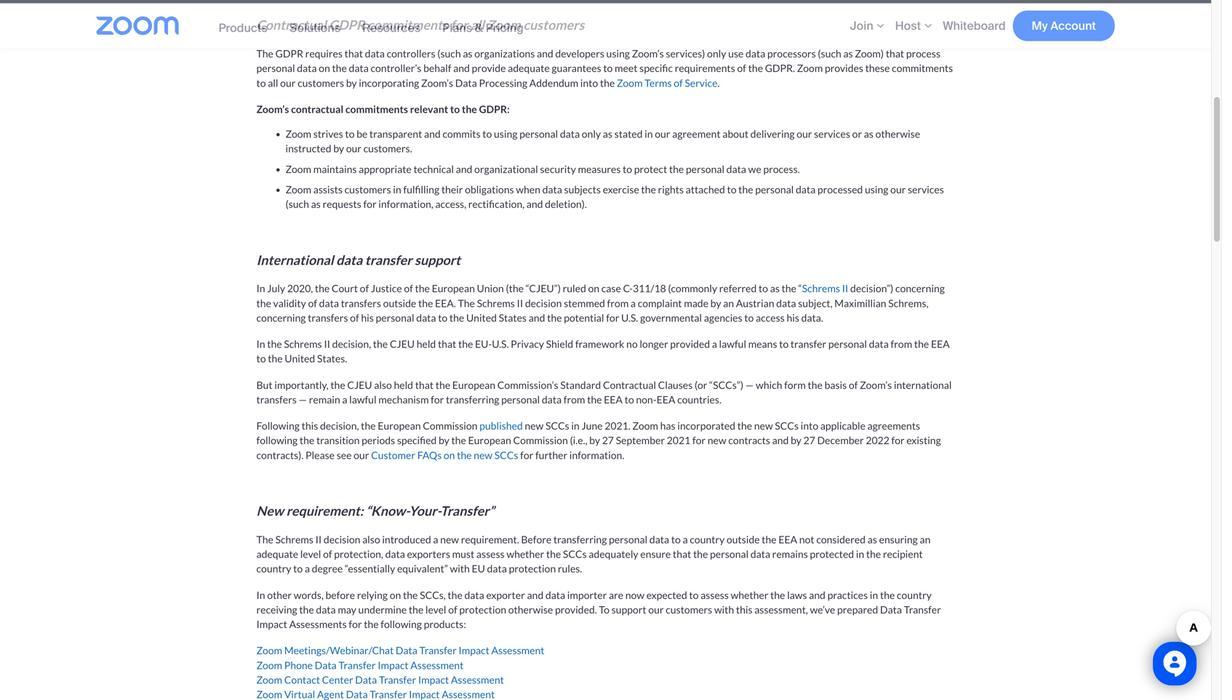 Task type: vqa. For each thing, say whether or not it's contained in the screenshot.
feedback
no



Task type: locate. For each thing, give the bounding box(es) containing it.
zoom left phone
[[257, 660, 282, 672]]

when
[[516, 183, 541, 196]]

that right requires
[[345, 47, 363, 60]]

of inside the schrems ii decision stemmed from a complaint made by an austrian data subject, maximillian schrems, concerning transfers of his personal data to the united states and the potential for u.s. governmental agencies to access his data.
[[350, 312, 359, 324]]

1 vertical spatial an
[[920, 534, 931, 546]]

following down 'undermine'
[[381, 619, 422, 631]]

european inside in july 2020, the court of justice of the european union (the "cjeu") ruled on case c-311/18 (commonly referred to as the " schrems ii decision ") concerning the validity of data transfers outside the eea .
[[432, 283, 475, 295]]

join button
[[850, 26, 888, 41]]

european down eu-
[[453, 379, 496, 391]]

1 horizontal spatial protection
[[509, 563, 556, 575]]

otherwise right the or
[[876, 128, 921, 140]]

ii inside the in the schrems ii decision, the cjeu held that the eu-u.s. privacy shield framework no longer provided a lawful means to transfer personal data from the eea to the united states.
[[324, 338, 330, 350]]

27 left december
[[804, 435, 816, 447]]

in inside in july 2020, the court of justice of the european union (the "cjeu") ruled on case c-311/18 (commonly referred to as the " schrems ii decision ") concerning the validity of data transfers outside the eea .
[[257, 283, 265, 295]]

equivalent"
[[397, 563, 448, 575]]

transfer down recipient at the right
[[904, 604, 942, 616]]

july
[[267, 283, 285, 295]]

european left union
[[432, 283, 475, 295]]

1 horizontal spatial transfer
[[791, 338, 827, 350]]

organizational
[[475, 163, 538, 175]]

for down agreements
[[892, 435, 905, 447]]

otherwise inside in other words, before relying on the sccs, the data exporter and data importer are now expected to assess whether the laws and practices in the country receiving the data may undermine the level of protection otherwise provided. to support our customers with this assessment, we've prepared data transfer impact assessments for the following products:
[[509, 604, 553, 616]]

phone
[[284, 660, 313, 672]]

1 vertical spatial —
[[299, 394, 307, 406]]

u.s.
[[622, 312, 639, 324], [492, 338, 509, 350]]

0 vertical spatial assess
[[477, 548, 505, 561]]

1 horizontal spatial outside
[[727, 534, 760, 546]]

u.s. up no
[[622, 312, 639, 324]]

commitments up controllers
[[368, 17, 448, 33]]

transfer down products:
[[420, 645, 457, 657]]

schrems down union
[[477, 297, 515, 310]]

0 horizontal spatial into
[[581, 77, 598, 89]]

decision inside the schrems ii decision stemmed from a complaint made by an austrian data subject, maximillian schrems, concerning transfers of his personal data to the united states and the potential for u.s. governmental agencies to access his data.
[[525, 297, 562, 310]]

but
[[257, 379, 273, 391]]

0 vertical spatial decision,
[[332, 338, 371, 350]]

1 vertical spatial into
[[801, 420, 819, 432]]

0 vertical spatial lawful
[[720, 338, 747, 350]]

on inside the gdpr requires that data controllers (such as organizations and developers using zoom's services) only use data processors (such as zoom) that process personal data on the data controller's behalf and provide adequate guarantees to meet specific requirements of the gdpr. zoom provides these commitments to all our customers by incorporating zoom's data processing addendum into the
[[319, 62, 330, 74]]

2022
[[866, 435, 890, 447]]

1 horizontal spatial an
[[920, 534, 931, 546]]

1 vertical spatial transfers
[[308, 312, 348, 324]]

zoom inside new sccs in june 2021. zoom has incorporated the new sccs into applicable agreements following the transition periods specified by the european commission (i.e., by 27 september 2021 for new contracts and by 27 december 2022 for existing contracts). please see our
[[633, 420, 659, 432]]

decision, inside the in the schrems ii decision, the cjeu held that the eu-u.s. privacy shield framework no longer provided a lawful means to transfer personal data from the eea to the united states.
[[332, 338, 371, 350]]

also for cjeu
[[374, 379, 392, 391]]

our up contractual
[[280, 77, 296, 89]]

from inside but importantly, the cjeu also held that the european commission's standard contractual clauses (or "sccs") — which form the basis of zoom's international transfers — remain a lawful mechanism for transferring personal data from the eea to non-eea countries.
[[564, 394, 586, 406]]

in down the considered
[[857, 548, 865, 561]]

adequately
[[589, 548, 639, 561]]

international data transfer support
[[257, 252, 461, 268]]

1 horizontal spatial united
[[467, 312, 497, 324]]

1 horizontal spatial transferring
[[554, 534, 607, 546]]

zoom phone data transfer impact assessment link
[[257, 660, 464, 672]]

1 horizontal spatial services
[[908, 183, 945, 196]]

fulfilling
[[404, 183, 440, 196]]

transferring up published
[[446, 394, 500, 406]]

contractual up non-
[[603, 379, 657, 391]]

zoom down processors
[[798, 62, 823, 74]]

basis
[[825, 379, 847, 391]]

0 horizontal spatial transfer
[[365, 252, 412, 268]]

schrems,
[[889, 297, 929, 310]]

account
[[1051, 26, 1097, 41]]

0 horizontal spatial held
[[394, 379, 413, 391]]

to left meet
[[604, 62, 613, 74]]

0 horizontal spatial adequate
[[257, 548, 298, 561]]

please
[[306, 449, 335, 462]]

3 in from the top
[[257, 589, 265, 602]]

0 horizontal spatial u.s.
[[492, 338, 509, 350]]

adequate down "organizations"
[[508, 62, 550, 74]]

0 vertical spatial following
[[257, 435, 298, 447]]

decision inside the schrems ii decision also introduced a new requirement. before transferring personal data to a country outside the eea not considered as ensuring an adequate level of protection, data exporters must assess whether the sccs adequately ensure that the personal data remains protected in the recipient country to a degree "essentially equivalent" with eu data protection rules.
[[324, 534, 361, 546]]

0 horizontal spatial —
[[299, 394, 307, 406]]

0 horizontal spatial only
[[582, 128, 601, 140]]

0 horizontal spatial lawful
[[350, 394, 377, 406]]

0 horizontal spatial an
[[724, 297, 734, 310]]

1 horizontal spatial cjeu
[[390, 338, 415, 350]]

provide
[[472, 62, 506, 74]]

remain
[[309, 394, 340, 406]]

his left data.
[[787, 312, 800, 324]]

of right justice
[[404, 283, 413, 295]]

eea inside the schrems ii decision also introduced a new requirement. before transferring personal data to a country outside the eea not considered as ensuring an adequate level of protection, data exporters must assess whether the sccs adequately ensure that the personal data remains protected in the recipient country to a degree "essentially equivalent" with eu data protection rules.
[[779, 534, 798, 546]]

0 vertical spatial an
[[724, 297, 734, 310]]

0 horizontal spatial all
[[268, 77, 278, 89]]

1 horizontal spatial following
[[381, 619, 422, 631]]

as
[[463, 47, 473, 60], [844, 47, 853, 60], [603, 128, 613, 140], [864, 128, 874, 140], [311, 198, 321, 210], [771, 283, 780, 295], [868, 534, 878, 546]]

expected
[[647, 589, 688, 602]]

using up meet
[[607, 47, 630, 60]]

assessment down products:
[[451, 674, 504, 687]]

ii inside in july 2020, the court of justice of the european union (the "cjeu") ruled on case c-311/18 (commonly referred to as the " schrems ii decision ") concerning the validity of data transfers outside the eea .
[[843, 283, 849, 295]]

and inside the schrems ii decision stemmed from a complaint made by an austrian data subject, maximillian schrems, concerning transfers of his personal data to the united states and the potential for u.s. governmental agencies to access his data.
[[529, 312, 545, 324]]

2 vertical spatial the
[[257, 534, 274, 546]]

0 horizontal spatial cjeu
[[347, 379, 372, 391]]

customers inside the gdpr requires that data controllers (such as organizations and developers using zoom's services) only use data processors (such as zoom) that process personal data on the data controller's behalf and provide adequate guarantees to meet specific requirements of the gdpr. zoom provides these commitments to all our customers by incorporating zoom's data processing addendum into the
[[298, 77, 344, 89]]

of inside the gdpr requires that data controllers (such as organizations and developers using zoom's services) only use data processors (such as zoom) that process personal data on the data controller's behalf and provide adequate guarantees to meet specific requirements of the gdpr. zoom provides these commitments to all our customers by incorporating zoom's data processing addendum into the
[[738, 62, 747, 74]]

our
[[280, 77, 296, 89], [655, 128, 671, 140], [797, 128, 813, 140], [346, 142, 362, 155], [891, 183, 906, 196], [354, 449, 369, 462], [649, 604, 664, 616]]

zoom
[[487, 17, 521, 33], [798, 62, 823, 74], [617, 77, 643, 89], [286, 128, 312, 140], [286, 163, 312, 175], [286, 183, 312, 196], [633, 420, 659, 432], [257, 645, 282, 657], [257, 660, 282, 672], [257, 674, 282, 687]]

maximillian
[[835, 297, 887, 310]]

we've
[[810, 604, 836, 616]]

1 horizontal spatial with
[[715, 604, 735, 616]]

new down incorporated
[[708, 435, 727, 447]]

1 vertical spatial u.s.
[[492, 338, 509, 350]]

this left assessment,
[[736, 604, 753, 616]]

resources
[[363, 28, 421, 43]]

european up customer faqs on the new sccs for further information.
[[468, 435, 512, 447]]

using inside the gdpr requires that data controllers (such as organizations and developers using zoom's services) only use data processors (such as zoom) that process personal data on the data controller's behalf and provide adequate guarantees to meet specific requirements of the gdpr. zoom provides these commitments to all our customers by incorporating zoom's data processing addendum into the
[[607, 47, 630, 60]]

(such up provides
[[818, 47, 842, 60]]

instructed
[[286, 142, 332, 155]]

personal down justice
[[376, 312, 415, 324]]

only
[[708, 47, 727, 60], [582, 128, 601, 140]]

0 horizontal spatial united
[[285, 353, 315, 365]]

for inside the schrems ii decision stemmed from a complaint made by an austrian data subject, maximillian schrems, concerning transfers of his personal data to the united states and the potential for u.s. governmental agencies to access his data.
[[606, 312, 620, 324]]

customer faqs on the new sccs for further information.
[[371, 449, 625, 462]]

adequate up other
[[257, 548, 298, 561]]

support down now at the right
[[612, 604, 647, 616]]

in inside in other words, before relying on the sccs, the data exporter and data importer are now expected to assess whether the laws and practices in the country receiving the data may undermine the level of protection otherwise provided. to support our customers with this assessment, we've prepared data transfer impact assessments for the following products:
[[870, 589, 879, 602]]

zoom inside zoom strives to be transparent and commits to using personal data only as stated in our agreement about delivering our services or as otherwise instructed by our customers.
[[286, 128, 312, 140]]

that right ensure
[[673, 548, 692, 561]]

by up agencies
[[711, 297, 722, 310]]

receiving
[[257, 604, 297, 616]]

personal inside but importantly, the cjeu also held that the european commission's standard contractual clauses (or "sccs") — which form the basis of zoom's international transfers — remain a lawful mechanism for transferring personal data from the eea to non-eea countries.
[[502, 394, 540, 406]]

1 vertical spatial transfer
[[791, 338, 827, 350]]

provides
[[825, 62, 864, 74]]

adequate inside the schrems ii decision also introduced a new requirement. before transferring personal data to a country outside the eea not considered as ensuring an adequate level of protection, data exporters must assess whether the sccs adequately ensure that the personal data remains protected in the recipient country to a degree "essentially equivalent" with eu data protection rules.
[[257, 548, 298, 561]]

for inside in other words, before relying on the sccs, the data exporter and data importer are now expected to assess whether the laws and practices in the country receiving the data may undermine the level of protection otherwise provided. to support our customers with this assessment, we've prepared data transfer impact assessments for the following products:
[[349, 619, 362, 631]]

schrems up subject,
[[803, 283, 841, 295]]

solutions
[[289, 28, 341, 43]]

with inside in other words, before relying on the sccs, the data exporter and data importer are now expected to assess whether the laws and practices in the country receiving the data may undermine the level of protection otherwise provided. to support our customers with this assessment, we've prepared data transfer impact assessments for the following products:
[[715, 604, 735, 616]]

ii down (the at the top left of page
[[517, 297, 523, 310]]

our right delivering
[[797, 128, 813, 140]]

2 vertical spatial in
[[257, 589, 265, 602]]

protected
[[810, 548, 855, 561]]

in for in other words, before relying on the sccs, the data exporter and data importer are now expected to assess whether the laws and practices in the country receiving the data may undermine the level of protection otherwise provided. to support our customers with this assessment, we've prepared data transfer impact assessments for the following products:
[[257, 589, 265, 602]]

whether inside the schrems ii decision also introduced a new requirement. before transferring personal data to a country outside the eea not considered as ensuring an adequate level of protection, data exporters must assess whether the sccs adequately ensure that the personal data remains protected in the recipient country to a degree "essentially equivalent" with eu data protection rules.
[[507, 548, 545, 561]]

0 horizontal spatial support
[[415, 252, 461, 268]]

to up exercise
[[623, 163, 633, 175]]

decision for austrian
[[525, 297, 562, 310]]

processed
[[818, 183, 863, 196]]

1 vertical spatial whether
[[731, 589, 769, 602]]

0 vertical spatial this
[[302, 420, 318, 432]]

must
[[452, 548, 475, 561]]

0 vertical spatial concerning
[[896, 283, 945, 295]]

0 vertical spatial commission
[[423, 420, 478, 432]]

2 in from the top
[[257, 338, 265, 350]]

sccs down the published link
[[495, 449, 519, 462]]

protect
[[634, 163, 668, 175]]

in inside new sccs in june 2021. zoom has incorporated the new sccs into applicable agreements following the transition periods specified by the european commission (i.e., by 27 september 2021 for new contracts and by 27 december 2022 for existing contracts). please see our
[[572, 420, 580, 432]]

concerning inside the schrems ii decision stemmed from a complaint made by an austrian data subject, maximillian schrems, concerning transfers of his personal data to the united states and the potential for u.s. governmental agencies to access his data.
[[257, 312, 306, 324]]

these
[[866, 62, 890, 74]]

1 vertical spatial cjeu
[[347, 379, 372, 391]]

personal down products button
[[257, 62, 295, 74]]

and right contracts
[[773, 435, 789, 447]]

1 vertical spatial lawful
[[350, 394, 377, 406]]

an inside the schrems ii decision also introduced a new requirement. before transferring personal data to a country outside the eea not considered as ensuring an adequate level of protection, data exporters must assess whether the sccs adequately ensure that the personal data remains protected in the recipient country to a degree "essentially equivalent" with eu data protection rules.
[[920, 534, 931, 546]]

1 vertical spatial following
[[381, 619, 422, 631]]

and down 'when'
[[527, 198, 543, 210]]

using inside zoom assists customers in fulfilling their obligations when data subjects exercise the rights attached to the personal data processed using our services (such as requests for information, access, rectification, and deletion).
[[865, 183, 889, 196]]

0 vertical spatial only
[[708, 47, 727, 60]]

our right see
[[354, 449, 369, 462]]

ii up states. on the left bottom
[[324, 338, 330, 350]]

None search field
[[696, 0, 745, 6]]

court
[[332, 283, 358, 295]]

protection inside in other words, before relying on the sccs, the data exporter and data importer are now expected to assess whether the laws and practices in the country receiving the data may undermine the level of protection otherwise provided. to support our customers with this assessment, we've prepared data transfer impact assessments for the following products:
[[460, 604, 507, 616]]

customers down expected
[[666, 604, 713, 616]]

2 his from the left
[[787, 312, 800, 324]]

1 vertical spatial in
[[257, 338, 265, 350]]

1 vertical spatial the
[[458, 297, 475, 310]]

transferring
[[446, 394, 500, 406], [554, 534, 607, 546]]

in left other
[[257, 589, 265, 602]]

and right behalf
[[454, 62, 470, 74]]

complaint
[[638, 297, 682, 310]]

of down 2020,
[[308, 297, 317, 310]]

1 vertical spatial commission
[[514, 435, 568, 447]]

the gdpr requires that data controllers (such as organizations and developers using zoom's services) only use data processors (such as zoom) that process personal data on the data controller's behalf and provide adequate guarantees to meet specific requirements of the gdpr. zoom provides these commitments to all our customers by incorporating zoom's data processing addendum into the
[[257, 47, 954, 89]]

ii
[[843, 283, 849, 295], [517, 297, 523, 310], [324, 338, 330, 350], [316, 534, 322, 546]]

meetings/webinar/chat
[[284, 645, 394, 657]]

1 horizontal spatial level
[[426, 604, 447, 616]]

services)
[[666, 47, 706, 60]]

1 vertical spatial united
[[285, 353, 315, 365]]

— left the 'which'
[[746, 379, 754, 391]]

my account link
[[1014, 18, 1115, 49]]

0 horizontal spatial using
[[494, 128, 518, 140]]

transparent
[[370, 128, 422, 140]]

following
[[257, 420, 300, 432]]

with down must
[[450, 563, 470, 575]]

2 vertical spatial transfers
[[257, 394, 297, 406]]

our inside new sccs in june 2021. zoom has incorporated the new sccs into applicable agreements following the transition periods specified by the european commission (i.e., by 27 september 2021 for new contracts and by 27 december 2022 for existing contracts). please see our
[[354, 449, 369, 462]]

0 horizontal spatial with
[[450, 563, 470, 575]]

0 horizontal spatial .
[[454, 297, 456, 310]]

assess inside the schrems ii decision also introduced a new requirement. before transferring personal data to a country outside the eea not considered as ensuring an adequate level of protection, data exporters must assess whether the sccs adequately ensure that the personal data remains protected in the recipient country to a degree "essentially equivalent" with eu data protection rules.
[[477, 548, 505, 561]]

1 horizontal spatial decision
[[525, 297, 562, 310]]

0 vertical spatial —
[[746, 379, 754, 391]]

personal up attached
[[686, 163, 725, 175]]

"know-
[[366, 503, 409, 519]]

by up the customer faqs on the new sccs link
[[439, 435, 450, 447]]

0 horizontal spatial from
[[564, 394, 586, 406]]

concerning
[[896, 283, 945, 295], [257, 312, 306, 324]]

for right the requests on the left of the page
[[364, 198, 377, 210]]

1 vertical spatial assessment
[[411, 660, 464, 672]]

personal left the remains
[[710, 548, 749, 561]]

the for adequate
[[257, 534, 274, 546]]

transfers inside the schrems ii decision stemmed from a complaint made by an austrian data subject, maximillian schrems, concerning transfers of his personal data to the united states and the potential for u.s. governmental agencies to access his data.
[[308, 312, 348, 324]]

transition
[[317, 435, 360, 447]]

customers down appropriate
[[345, 183, 391, 196]]

to right attached
[[727, 183, 737, 196]]

into inside new sccs in june 2021. zoom has incorporated the new sccs into applicable agreements following the transition periods specified by the european commission (i.e., by 27 september 2021 for new contracts and by 27 december 2022 for existing contracts). please see our
[[801, 420, 819, 432]]

transferring up "rules."
[[554, 534, 607, 546]]

data down provide
[[456, 77, 477, 89]]

in the schrems ii decision, the cjeu held that the eu-u.s. privacy shield framework no longer provided a lawful means to transfer personal data from the eea to the united states.
[[257, 338, 950, 365]]

his down justice
[[361, 312, 374, 324]]

zoom terms of service link
[[617, 77, 718, 89]]

transfers
[[341, 297, 381, 310], [308, 312, 348, 324], [257, 394, 297, 406]]

from down the standard on the left bottom
[[564, 394, 586, 406]]

zoom's left contractual
[[257, 103, 289, 115]]

on inside in other words, before relying on the sccs, the data exporter and data importer are now expected to assess whether the laws and practices in the country receiving the data may undermine the level of protection otherwise provided. to support our customers with this assessment, we've prepared data transfer impact assessments for the following products:
[[390, 589, 401, 602]]

(such inside zoom assists customers in fulfilling their obligations when data subjects exercise the rights attached to the personal data processed using our services (such as requests for information, access, rectification, and deletion).
[[286, 198, 309, 210]]

pricing
[[486, 28, 524, 43]]

1 vertical spatial this
[[736, 604, 753, 616]]

following inside in other words, before relying on the sccs, the data exporter and data importer are now expected to assess whether the laws and practices in the country receiving the data may undermine the level of protection otherwise provided. to support our customers with this assessment, we've prepared data transfer impact assessments for the following products:
[[381, 619, 422, 631]]

transfers inside in july 2020, the court of justice of the european union (the "cjeu") ruled on case c-311/18 (commonly referred to as the " schrems ii decision ") concerning the validity of data transfers outside the eea .
[[341, 297, 381, 310]]

that up mechanism
[[415, 379, 434, 391]]

as inside the schrems ii decision also introduced a new requirement. before transferring personal data to a country outside the eea not considered as ensuring an adequate level of protection, data exporters must assess whether the sccs adequately ensure that the personal data remains protected in the recipient country to a degree "essentially equivalent" with eu data protection rules.
[[868, 534, 878, 546]]

2 vertical spatial commitments
[[346, 103, 408, 115]]

concerning inside in july 2020, the court of justice of the european union (the "cjeu") ruled on case c-311/18 (commonly referred to as the " schrems ii decision ") concerning the validity of data transfers outside the eea .
[[896, 283, 945, 295]]

union
[[477, 283, 504, 295]]

1 vertical spatial concerning
[[257, 312, 306, 324]]

held inside but importantly, the cjeu also held that the european commission's standard contractual clauses (or "sccs") — which form the basis of zoom's international transfers — remain a lawful mechanism for transferring personal data from the eea to non-eea countries.
[[394, 379, 413, 391]]

1 vertical spatial with
[[715, 604, 735, 616]]

assess
[[477, 548, 505, 561], [701, 589, 729, 602]]

prepared
[[838, 604, 879, 616]]

0 vertical spatial transferring
[[446, 394, 500, 406]]

country
[[690, 534, 725, 546], [257, 563, 291, 575], [897, 589, 932, 602]]

u.s. inside the schrems ii decision stemmed from a complaint made by an austrian data subject, maximillian schrems, concerning transfers of his personal data to the united states and the potential for u.s. governmental agencies to access his data.
[[622, 312, 639, 324]]

personal down commission's
[[502, 394, 540, 406]]

contractual inside but importantly, the cjeu also held that the european commission's standard contractual clauses (or "sccs") — which form the basis of zoom's international transfers — remain a lawful mechanism for transferring personal data from the eea to non-eea countries.
[[603, 379, 657, 391]]

for inside but importantly, the cjeu also held that the european commission's standard contractual clauses (or "sccs") — which form the basis of zoom's international transfers — remain a lawful mechanism for transferring personal data from the eea to non-eea countries.
[[431, 394, 444, 406]]

1 horizontal spatial whether
[[731, 589, 769, 602]]

0 horizontal spatial commission
[[423, 420, 478, 432]]

that
[[345, 47, 363, 60], [886, 47, 905, 60], [438, 338, 457, 350], [415, 379, 434, 391], [673, 548, 692, 561]]

customers up developers
[[524, 17, 585, 33]]

schrems inside the schrems ii decision stemmed from a complaint made by an austrian data subject, maximillian schrems, concerning transfers of his personal data to the united states and the potential for u.s. governmental agencies to access his data.
[[477, 297, 515, 310]]

gdpr:
[[479, 103, 510, 115]]

into left applicable
[[801, 420, 819, 432]]

zoom's inside but importantly, the cjeu also held that the european commission's standard contractual clauses (or "sccs") — which form the basis of zoom's international transfers — remain a lawful mechanism for transferring personal data from the eea to non-eea countries.
[[860, 379, 892, 391]]

level inside the schrems ii decision also introduced a new requirement. before transferring personal data to a country outside the eea not considered as ensuring an adequate level of protection, data exporters must assess whether the sccs adequately ensure that the personal data remains protected in the recipient country to a degree "essentially equivalent" with eu data protection rules.
[[300, 548, 321, 561]]

an up agencies
[[724, 297, 734, 310]]

country inside in other words, before relying on the sccs, the data exporter and data importer are now expected to assess whether the laws and practices in the country receiving the data may undermine the level of protection otherwise provided. to support our customers with this assessment, we've prepared data transfer impact assessments for the following products:
[[897, 589, 932, 602]]

1 horizontal spatial using
[[607, 47, 630, 60]]

to left non-
[[625, 394, 634, 406]]

0 horizontal spatial 27
[[602, 435, 614, 447]]

0 horizontal spatial concerning
[[257, 312, 306, 324]]

1 vertical spatial services
[[908, 183, 945, 196]]

0 vertical spatial otherwise
[[876, 128, 921, 140]]

commitments inside the gdpr requires that data controllers (such as organizations and developers using zoom's services) only use data processors (such as zoom) that process personal data on the data controller's behalf and provide adequate guarantees to meet specific requirements of the gdpr. zoom provides these commitments to all our customers by incorporating zoom's data processing addendum into the
[[892, 62, 954, 74]]

1 vertical spatial all
[[268, 77, 278, 89]]

0 horizontal spatial contractual
[[257, 17, 327, 33]]

that inside the schrems ii decision also introduced a new requirement. before transferring personal data to a country outside the eea not considered as ensuring an adequate level of protection, data exporters must assess whether the sccs adequately ensure that the personal data remains protected in the recipient country to a degree "essentially equivalent" with eu data protection rules.
[[673, 548, 692, 561]]

1 vertical spatial using
[[494, 128, 518, 140]]

level up degree
[[300, 548, 321, 561]]

zoom terms of service .
[[617, 77, 720, 89]]

a
[[631, 297, 636, 310], [712, 338, 718, 350], [342, 394, 348, 406], [433, 534, 439, 546], [683, 534, 688, 546], [305, 563, 310, 575]]

1 vertical spatial only
[[582, 128, 601, 140]]

incorporated
[[678, 420, 736, 432]]

0 vertical spatial all
[[471, 17, 485, 33]]

held up mechanism
[[394, 379, 413, 391]]

information.
[[570, 449, 625, 462]]

cjeu inside the in the schrems ii decision, the cjeu held that the eu-u.s. privacy shield framework no longer provided a lawful means to transfer personal data from the eea to the united states.
[[390, 338, 415, 350]]

into down guarantees
[[581, 77, 598, 89]]

only inside the gdpr requires that data controllers (such as organizations and developers using zoom's services) only use data processors (such as zoom) that process personal data on the data controller's behalf and provide adequate guarantees to meet specific requirements of the gdpr. zoom provides these commitments to all our customers by incorporating zoom's data processing addendum into the
[[708, 47, 727, 60]]

2 vertical spatial using
[[865, 183, 889, 196]]

services inside zoom strives to be transparent and commits to using personal data only as stated in our agreement about delivering our services or as otherwise instructed by our customers.
[[815, 128, 851, 140]]

may
[[338, 604, 357, 616]]

sccs,
[[420, 589, 446, 602]]

1 horizontal spatial commission
[[514, 435, 568, 447]]

sccs
[[546, 420, 570, 432], [775, 420, 799, 432], [495, 449, 519, 462], [563, 548, 587, 561]]

0 horizontal spatial gdpr
[[276, 47, 304, 60]]

european up specified
[[378, 420, 421, 432]]

following down the 'following'
[[257, 435, 298, 447]]

shield
[[546, 338, 574, 350]]

behalf
[[424, 62, 452, 74]]

1 vertical spatial contractual
[[603, 379, 657, 391]]

united inside the schrems ii decision stemmed from a complaint made by an austrian data subject, maximillian schrems, concerning transfers of his personal data to the united states and the potential for u.s. governmental agencies to access his data.
[[467, 312, 497, 324]]

0 vertical spatial country
[[690, 534, 725, 546]]

level down sccs,
[[426, 604, 447, 616]]

1 vertical spatial otherwise
[[509, 604, 553, 616]]

be
[[357, 128, 368, 140]]

2 vertical spatial from
[[564, 394, 586, 406]]

data inside but importantly, the cjeu also held that the european commission's standard contractual clauses (or "sccs") — which form the basis of zoom's international transfers — remain a lawful mechanism for transferring personal data from the eea to non-eea countries.
[[542, 394, 562, 406]]

1 horizontal spatial assess
[[701, 589, 729, 602]]

2020,
[[287, 283, 313, 295]]

following inside new sccs in june 2021. zoom has incorporated the new sccs into applicable agreements following the transition periods specified by the european commission (i.e., by 27 september 2021 for new contracts and by 27 december 2022 for existing contracts). please see our
[[257, 435, 298, 447]]

his
[[361, 312, 374, 324], [787, 312, 800, 324]]

eea inside in july 2020, the court of justice of the european union (the "cjeu") ruled on case c-311/18 (commonly referred to as the " schrems ii decision ") concerning the validity of data transfers outside the eea .
[[435, 297, 454, 310]]

this inside in other words, before relying on the sccs, the data exporter and data importer are now expected to assess whether the laws and practices in the country receiving the data may undermine the level of protection otherwise provided. to support our customers with this assessment, we've prepared data transfer impact assessments for the following products:
[[736, 604, 753, 616]]

in july 2020, the court of justice of the european union (the "cjeu") ruled on case c-311/18 (commonly referred to as the " schrems ii decision ") concerning the validity of data transfers outside the eea .
[[257, 283, 945, 310]]

1 horizontal spatial from
[[607, 297, 629, 310]]

1 vertical spatial from
[[891, 338, 913, 350]]

united
[[467, 312, 497, 324], [285, 353, 315, 365]]

and right "states"
[[529, 312, 545, 324]]

into inside the gdpr requires that data controllers (such as organizations and developers using zoom's services) only use data processors (such as zoom) that process personal data on the data controller's behalf and provide adequate guarantees to meet specific requirements of the gdpr. zoom provides these commitments to all our customers by incorporating zoom's data processing addendum into the
[[581, 77, 598, 89]]

1 vertical spatial assess
[[701, 589, 729, 602]]

1 in from the top
[[257, 283, 265, 295]]

for right mechanism
[[431, 394, 444, 406]]

our left agreement
[[655, 128, 671, 140]]

1 horizontal spatial concerning
[[896, 283, 945, 295]]

0 vertical spatial decision
[[851, 283, 887, 295]]

our down expected
[[649, 604, 664, 616]]

in other words, before relying on the sccs, the data exporter and data importer are now expected to assess whether the laws and practices in the country receiving the data may undermine the level of protection otherwise provided. to support our customers with this assessment, we've prepared data transfer impact assessments for the following products:
[[257, 589, 942, 631]]

the inside the schrems ii decision stemmed from a complaint made by an austrian data subject, maximillian schrems, concerning transfers of his personal data to the united states and the potential for u.s. governmental agencies to access his data.
[[458, 297, 475, 310]]

join
[[850, 26, 874, 41]]

zoom)
[[855, 47, 884, 60]]

this
[[302, 420, 318, 432], [736, 604, 753, 616]]

2 horizontal spatial decision
[[851, 283, 887, 295]]

1 his from the left
[[361, 312, 374, 324]]

support inside in other words, before relying on the sccs, the data exporter and data importer are now expected to assess whether the laws and practices in the country receiving the data may undermine the level of protection otherwise provided. to support our customers with this assessment, we've prepared data transfer impact assessments for the following products:
[[612, 604, 647, 616]]

in up but
[[257, 338, 265, 350]]

a inside but importantly, the cjeu also held that the european commission's standard contractual clauses (or "sccs") — which form the basis of zoom's international transfers — remain a lawful mechanism for transferring personal data from the eea to non-eea countries.
[[342, 394, 348, 406]]

transferring inside but importantly, the cjeu also held that the european commission's standard contractual clauses (or "sccs") — which form the basis of zoom's international transfers — remain a lawful mechanism for transferring personal data from the eea to non-eea countries.
[[446, 394, 500, 406]]

undermine
[[359, 604, 407, 616]]

and right exporter
[[527, 589, 544, 602]]

considered
[[817, 534, 866, 546]]

otherwise
[[876, 128, 921, 140], [509, 604, 553, 616]]

now
[[626, 589, 645, 602]]

data inside the gdpr requires that data controllers (such as organizations and developers using zoom's services) only use data processors (such as zoom) that process personal data on the data controller's behalf and provide adequate guarantees to meet specific requirements of the gdpr. zoom provides these commitments to all our customers by incorporating zoom's data processing addendum into the
[[456, 77, 477, 89]]

data up 'center'
[[315, 660, 337, 672]]

by inside the gdpr requires that data controllers (such as organizations and developers using zoom's services) only use data processors (such as zoom) that process personal data on the data controller's behalf and provide adequate guarantees to meet specific requirements of the gdpr. zoom provides these commitments to all our customers by incorporating zoom's data processing addendum into the
[[346, 77, 357, 89]]

of up products:
[[449, 604, 458, 616]]

contractual up requires
[[257, 17, 327, 33]]

which
[[756, 379, 783, 391]]

framework
[[576, 338, 625, 350]]

commission
[[423, 420, 478, 432], [514, 435, 568, 447]]

and
[[537, 47, 554, 60], [454, 62, 470, 74], [424, 128, 441, 140], [456, 163, 473, 175], [527, 198, 543, 210], [529, 312, 545, 324], [773, 435, 789, 447], [527, 589, 544, 602], [810, 589, 826, 602]]

2 horizontal spatial using
[[865, 183, 889, 196]]

0 vertical spatial cjeu
[[390, 338, 415, 350]]

using down gdpr:
[[494, 128, 518, 140]]

stemmed
[[564, 297, 605, 310]]

lawful up following this decision, the european commission published
[[350, 394, 377, 406]]

1 vertical spatial level
[[426, 604, 447, 616]]

otherwise down exporter
[[509, 604, 553, 616]]

contractual
[[257, 17, 327, 33], [603, 379, 657, 391]]

concerning up schrems,
[[896, 283, 945, 295]]

with left assessment,
[[715, 604, 735, 616]]

2 horizontal spatial from
[[891, 338, 913, 350]]

new right the published link
[[525, 420, 544, 432]]

zoom up instructed
[[286, 128, 312, 140]]

decision, up transition
[[320, 420, 359, 432]]

0 vertical spatial with
[[450, 563, 470, 575]]

customers up contractual
[[298, 77, 344, 89]]

validity
[[273, 297, 306, 310]]

introduced
[[382, 534, 431, 546]]



Task type: describe. For each thing, give the bounding box(es) containing it.
strives
[[314, 128, 343, 140]]

technical
[[414, 163, 454, 175]]

that inside the in the schrems ii decision, the cjeu held that the eu-u.s. privacy shield framework no longer provided a lawful means to transfer personal data from the eea to the united states.
[[438, 338, 457, 350]]

to down products
[[257, 77, 266, 89]]

security
[[540, 163, 576, 175]]

as inside zoom assists customers in fulfilling their obligations when data subjects exercise the rights attached to the personal data processed using our services (such as requests for information, access, rectification, and deletion).
[[311, 198, 321, 210]]

data inside zoom strives to be transparent and commits to using personal data only as stated in our agreement about delivering our services or as otherwise instructed by our customers.
[[560, 128, 580, 140]]

requirement.
[[461, 534, 519, 546]]

data up zoom contact center data transfer impact assessment link
[[396, 645, 418, 657]]

referred
[[720, 283, 757, 295]]

new
[[257, 503, 284, 519]]

"
[[799, 283, 803, 295]]

u.s. inside the in the schrems ii decision, the cjeu held that the eu-u.s. privacy shield framework no longer provided a lawful means to transfer personal data from the eea to the united states.
[[492, 338, 509, 350]]

that up these
[[886, 47, 905, 60]]

c-
[[623, 283, 633, 295]]

1 horizontal spatial all
[[471, 17, 485, 33]]

0 horizontal spatial this
[[302, 420, 318, 432]]

held inside the in the schrems ii decision, the cjeu held that the eu-u.s. privacy shield framework no longer provided a lawful means to transfer personal data from the eea to the united states.
[[417, 338, 436, 350]]

adequate inside the gdpr requires that data controllers (such as organizations and developers using zoom's services) only use data processors (such as zoom) that process personal data on the data controller's behalf and provide adequate guarantees to meet specific requirements of the gdpr. zoom provides these commitments to all our customers by incorporating zoom's data processing addendum into the
[[508, 62, 550, 74]]

from inside the in the schrems ii decision, the cjeu held that the eu-u.s. privacy shield framework no longer provided a lawful means to transfer personal data from the eea to the united states.
[[891, 338, 913, 350]]

1 vertical spatial decision,
[[320, 420, 359, 432]]

our inside zoom assists customers in fulfilling their obligations when data subjects exercise the rights attached to the personal data processed using our services (such as requests for information, access, rectification, and deletion).
[[891, 183, 906, 196]]

personal inside the schrems ii decision stemmed from a complaint made by an austrian data subject, maximillian schrems, concerning transfers of his personal data to the united states and the potential for u.s. governmental agencies to access his data.
[[376, 312, 415, 324]]

. inside in july 2020, the court of justice of the european union (the "cjeu") ruled on case c-311/18 (commonly referred to as the " schrems ii decision ") concerning the validity of data transfers outside the eea .
[[454, 297, 456, 310]]

customer faqs on the new sccs link
[[371, 449, 519, 462]]

(or
[[695, 379, 708, 391]]

incorporating
[[359, 77, 419, 89]]

as left "stated"
[[603, 128, 613, 140]]

a up exporters on the left of page
[[433, 534, 439, 546]]

laws
[[788, 589, 808, 602]]

transfer inside in other words, before relying on the sccs, the data exporter and data importer are now expected to assess whether the laws and practices in the country receiving the data may undermine the level of protection otherwise provided. to support our customers with this assessment, we've prepared data transfer impact assessments for the following products:
[[904, 604, 942, 616]]

sccs inside the schrems ii decision also introduced a new requirement. before transferring personal data to a country outside the eea not considered as ensuring an adequate level of protection, data exporters must assess whether the sccs adequately ensure that the personal data remains protected in the recipient country to a degree "essentially equivalent" with eu data protection rules.
[[563, 548, 587, 561]]

of right court
[[360, 283, 369, 295]]

sccs down form
[[775, 420, 799, 432]]

new up contracts
[[755, 420, 773, 432]]

potential
[[564, 312, 605, 324]]

zoom inside zoom assists customers in fulfilling their obligations when data subjects exercise the rights attached to the personal data processed using our services (such as requests for information, access, rectification, and deletion).
[[286, 183, 312, 196]]

for down incorporated
[[693, 435, 706, 447]]

sccs up further
[[546, 420, 570, 432]]

ii inside the schrems ii decision stemmed from a complaint made by an austrian data subject, maximillian schrems, concerning transfers of his personal data to the united states and the potential for u.s. governmental agencies to access his data.
[[517, 297, 523, 310]]

ii inside the schrems ii decision also introduced a new requirement. before transferring personal data to a country outside the eea not considered as ensuring an adequate level of protection, data exporters must assess whether the sccs adequately ensure that the personal data remains protected in the recipient country to a degree "essentially equivalent" with eu data protection rules.
[[316, 534, 322, 546]]

to up words,
[[293, 563, 303, 575]]

zoom meetings/webinar/chat data transfer impact assessment link
[[257, 645, 545, 657]]

1 27 from the left
[[602, 435, 614, 447]]

in inside zoom strives to be transparent and commits to using personal data only as stated in our agreement about delivering our services or as otherwise instructed by our customers.
[[645, 128, 653, 140]]

european inside new sccs in june 2021. zoom has incorporated the new sccs into applicable agreements following the transition periods specified by the european commission (i.e., by 27 september 2021 for new contracts and by 27 december 2022 for existing contracts). please see our
[[468, 435, 512, 447]]

organizations
[[475, 47, 535, 60]]

assists
[[314, 183, 343, 196]]

a inside the in the schrems ii decision, the cjeu held that the eu-u.s. privacy shield framework no longer provided a lawful means to transfer personal data from the eea to the united states.
[[712, 338, 718, 350]]

0 vertical spatial assessment
[[492, 645, 545, 657]]

agreement
[[673, 128, 721, 140]]

zoom's down behalf
[[421, 77, 454, 89]]

remains
[[773, 548, 808, 561]]

on inside in july 2020, the court of justice of the european union (the "cjeu") ruled on case c-311/18 (commonly referred to as the " schrems ii decision ") concerning the validity of data transfers outside the eea .
[[588, 283, 600, 295]]

personal inside the gdpr requires that data controllers (such as organizations and developers using zoom's services) only use data processors (such as zoom) that process personal data on the data controller's behalf and provide adequate guarantees to meet specific requirements of the gdpr. zoom provides these commitments to all our customers by incorporating zoom's data processing addendum into the
[[257, 62, 295, 74]]

of inside the schrems ii decision also introduced a new requirement. before transferring personal data to a country outside the eea not considered as ensuring an adequate level of protection, data exporters must assess whether the sccs adequately ensure that the personal data remains protected in the recipient country to a degree "essentially equivalent" with eu data protection rules.
[[323, 548, 332, 561]]

of inside in other words, before relying on the sccs, the data exporter and data importer are now expected to assess whether the laws and practices in the country receiving the data may undermine the level of protection otherwise provided. to support our customers with this assessment, we've prepared data transfer impact assessments for the following products:
[[449, 604, 458, 616]]

zoom maintains appropriate technical and organizational security measures to protect the personal data we process.
[[286, 163, 800, 175]]

decision for personal
[[324, 534, 361, 546]]

words,
[[294, 589, 324, 602]]

in for in july 2020, the court of justice of the european union (the "cjeu") ruled on case c-311/18 (commonly referred to as the " schrems ii decision ") concerning the validity of data transfers outside the eea .
[[257, 283, 265, 295]]

2 horizontal spatial (such
[[818, 47, 842, 60]]

all inside the gdpr requires that data controllers (such as organizations and developers using zoom's services) only use data processors (such as zoom) that process personal data on the data controller's behalf and provide adequate guarantees to meet specific requirements of the gdpr. zoom provides these commitments to all our customers by incorporating zoom's data processing addendum into the
[[268, 77, 278, 89]]

impact inside in other words, before relying on the sccs, the data exporter and data importer are now expected to assess whether the laws and practices in the country receiving the data may undermine the level of protection otherwise provided. to support our customers with this assessment, we've prepared data transfer impact assessments for the following products:
[[257, 619, 287, 631]]

in inside zoom assists customers in fulfilling their obligations when data subjects exercise the rights attached to the personal data processed using our services (such as requests for information, access, rectification, and deletion).
[[393, 183, 402, 196]]

case
[[602, 283, 621, 295]]

and inside new sccs in june 2021. zoom has incorporated the new sccs into applicable agreements following the transition periods specified by the european commission (i.e., by 27 september 2021 for new contracts and by 27 december 2022 for existing contracts). please see our
[[773, 435, 789, 447]]

rights
[[658, 183, 684, 196]]

non-
[[636, 394, 657, 406]]

schrems inside in july 2020, the court of justice of the european union (the "cjeu") ruled on case c-311/18 (commonly referred to as the " schrems ii decision ") concerning the validity of data transfers outside the eea .
[[803, 283, 841, 295]]

eea inside the in the schrems ii decision, the cjeu held that the eu-u.s. privacy shield framework no longer provided a lawful means to transfer personal data from the eea to the united states.
[[932, 338, 950, 350]]

data inside the in the schrems ii decision, the cjeu held that the eu-u.s. privacy shield framework no longer provided a lawful means to transfer personal data from the eea to the united states.
[[869, 338, 889, 350]]

2 27 from the left
[[804, 435, 816, 447]]

contact
[[284, 674, 320, 687]]

to left "states"
[[438, 312, 448, 324]]

using inside zoom strives to be transparent and commits to using personal data only as stated in our agreement about delivering our services or as otherwise instructed by our customers.
[[494, 128, 518, 140]]

our inside the gdpr requires that data controllers (such as organizations and developers using zoom's services) only use data processors (such as zoom) that process personal data on the data controller's behalf and provide adequate guarantees to meet specific requirements of the gdpr. zoom provides these commitments to all our customers by incorporating zoom's data processing addendum into the
[[280, 77, 296, 89]]

a left degree
[[305, 563, 310, 575]]

our down 'be'
[[346, 142, 362, 155]]

to
[[599, 604, 610, 616]]

european inside but importantly, the cjeu also held that the european commission's standard contractual clauses (or "sccs") — which form the basis of zoom's international transfers — remain a lawful mechanism for transferring personal data from the eea to non-eea countries.
[[453, 379, 496, 391]]

also for decision
[[363, 534, 380, 546]]

form
[[785, 379, 806, 391]]

international
[[894, 379, 952, 391]]

of right the terms on the right top of page
[[674, 77, 683, 89]]

products
[[219, 28, 268, 43]]

customers.
[[364, 142, 412, 155]]

data down zoom phone data transfer impact assessment link
[[355, 674, 377, 687]]

commitments for gdpr:
[[346, 103, 408, 115]]

for left further
[[521, 449, 534, 462]]

of inside but importantly, the cjeu also held that the european commission's standard contractual clauses (or "sccs") — which form the basis of zoom's international transfers — remain a lawful mechanism for transferring personal data from the eea to non-eea countries.
[[849, 379, 858, 391]]

by inside the schrems ii decision stemmed from a complaint made by an austrian data subject, maximillian schrems, concerning transfers of his personal data to the united states and the potential for u.s. governmental agencies to access his data.
[[711, 297, 722, 310]]

terms
[[645, 77, 672, 89]]

for left &
[[451, 17, 468, 33]]

a up expected
[[683, 534, 688, 546]]

products button
[[219, 28, 268, 43]]

requires
[[305, 47, 343, 60]]

decision inside in july 2020, the court of justice of the european union (the "cjeu") ruled on case c-311/18 (commonly referred to as the " schrems ii decision ") concerning the validity of data transfers outside the eea .
[[851, 283, 887, 295]]

and up the addendum
[[537, 47, 554, 60]]

zoom assists customers in fulfilling their obligations when data subjects exercise the rights attached to the personal data processed using our services (such as requests for information, access, rectification, and deletion).
[[286, 183, 945, 210]]

assessment,
[[755, 604, 809, 616]]

zoom down receiving
[[257, 645, 282, 657]]

to inside but importantly, the cjeu also held that the european commission's standard contractual clauses (or "sccs") — which form the basis of zoom's international transfers — remain a lawful mechanism for transferring personal data from the eea to non-eea countries.
[[625, 394, 634, 406]]

outside inside the schrems ii decision also introduced a new requirement. before transferring personal data to a country outside the eea not considered as ensuring an adequate level of protection, data exporters must assess whether the sccs adequately ensure that the personal data remains protected in the recipient country to a degree "essentially equivalent" with eu data protection rules.
[[727, 534, 760, 546]]

my
[[1032, 26, 1049, 41]]

to up but
[[257, 353, 266, 365]]

maintains
[[314, 163, 357, 175]]

plans & pricing link
[[443, 28, 524, 43]]

process.
[[764, 163, 800, 175]]

lawful inside the in the schrems ii decision, the cjeu held that the eu-u.s. privacy shield framework no longer provided a lawful means to transfer personal data from the eea to the united states.
[[720, 338, 747, 350]]

transfer down zoom meetings/webinar/chat data transfer impact assessment link
[[379, 674, 416, 687]]

with inside the schrems ii decision also introduced a new requirement. before transferring personal data to a country outside the eea not considered as ensuring an adequate level of protection, data exporters must assess whether the sccs adequately ensure that the personal data remains protected in the recipient country to a degree "essentially equivalent" with eu data protection rules.
[[450, 563, 470, 575]]

as down plans
[[463, 47, 473, 60]]

practices
[[828, 589, 868, 602]]

and inside zoom strives to be transparent and commits to using personal data only as stated in our agreement about delivering our services or as otherwise instructed by our customers.
[[424, 128, 441, 140]]

to up expected
[[672, 534, 681, 546]]

schrems inside the in the schrems ii decision, the cjeu held that the eu-u.s. privacy shield framework no longer provided a lawful means to transfer personal data from the eea to the united states.
[[284, 338, 322, 350]]

plans & pricing
[[443, 28, 524, 43]]

united inside the in the schrems ii decision, the cjeu held that the eu-u.s. privacy shield framework no longer provided a lawful means to transfer personal data from the eea to the united states.
[[285, 353, 315, 365]]

other
[[267, 589, 292, 602]]

exporter
[[487, 589, 525, 602]]

relevant
[[410, 103, 448, 115]]

before
[[326, 589, 355, 602]]

zoom's up specific
[[632, 47, 664, 60]]

by inside zoom strives to be transparent and commits to using personal data only as stated in our agreement about delivering our services or as otherwise instructed by our customers.
[[334, 142, 344, 155]]

"essentially
[[345, 563, 395, 575]]

personal inside zoom strives to be transparent and commits to using personal data only as stated in our agreement about delivering our services or as otherwise instructed by our customers.
[[520, 128, 558, 140]]

zoom contact center data transfer impact assessment link
[[257, 674, 504, 687]]

and up their
[[456, 163, 473, 175]]

mechanism
[[379, 394, 429, 406]]

recipient
[[884, 548, 923, 561]]

as inside in july 2020, the court of justice of the european union (the "cjeu") ruled on case c-311/18 (commonly referred to as the " schrems ii decision ") concerning the validity of data transfers outside the eea .
[[771, 283, 780, 295]]

1 horizontal spatial —
[[746, 379, 754, 391]]

transfers inside but importantly, the cjeu also held that the european commission's standard contractual clauses (or "sccs") — which form the basis of zoom's international transfers — remain a lawful mechanism for transferring personal data from the eea to non-eea countries.
[[257, 394, 297, 406]]

0 vertical spatial transfer
[[365, 252, 412, 268]]

in for in the schrems ii decision, the cjeu held that the eu-u.s. privacy shield framework no longer provided a lawful means to transfer personal data from the eea to the united states.
[[257, 338, 265, 350]]

controller's
[[371, 62, 422, 74]]

specific
[[640, 62, 673, 74]]

and up we've
[[810, 589, 826, 602]]

zoom inside the gdpr requires that data controllers (such as organizations and developers using zoom's services) only use data processors (such as zoom) that process personal data on the data controller's behalf and provide adequate guarantees to meet specific requirements of the gdpr. zoom provides these commitments to all our customers by incorporating zoom's data processing addendum into the
[[798, 62, 823, 74]]

june
[[582, 420, 603, 432]]

the for data
[[257, 47, 274, 60]]

about
[[723, 128, 749, 140]]

to right commits
[[483, 128, 492, 140]]

0 vertical spatial .
[[718, 77, 720, 89]]

exporters
[[407, 548, 451, 561]]

faqs
[[418, 449, 442, 462]]

customer
[[371, 449, 416, 462]]

lawful inside but importantly, the cjeu also held that the european commission's standard contractual clauses (or "sccs") — which form the basis of zoom's international transfers — remain a lawful mechanism for transferring personal data from the eea to non-eea countries.
[[350, 394, 377, 406]]

on right faqs
[[444, 449, 455, 462]]

0 vertical spatial contractual
[[257, 17, 327, 33]]

zoom right &
[[487, 17, 521, 33]]

commitments for customers
[[368, 17, 448, 33]]

requests
[[323, 198, 362, 210]]

zoom down instructed
[[286, 163, 312, 175]]

a inside the schrems ii decision stemmed from a complaint made by an austrian data subject, maximillian schrems, concerning transfers of his personal data to the united states and the potential for u.s. governmental agencies to access his data.
[[631, 297, 636, 310]]

schrems inside the schrems ii decision also introduced a new requirement. before transferring personal data to a country outside the eea not considered as ensuring an adequate level of protection, data exporters must assess whether the sccs adequately ensure that the personal data remains protected in the recipient country to a degree "essentially equivalent" with eu data protection rules.
[[276, 534, 314, 546]]

2 vertical spatial assessment
[[451, 674, 504, 687]]

zoom left the contact
[[257, 674, 282, 687]]

meet
[[615, 62, 638, 74]]

solutions button
[[289, 28, 341, 43]]

0 horizontal spatial country
[[257, 563, 291, 575]]

cjeu inside but importantly, the cjeu also held that the european commission's standard contractual clauses (or "sccs") — which form the basis of zoom's international transfers — remain a lawful mechanism for transferring personal data from the eea to non-eea countries.
[[347, 379, 372, 391]]

deletion).
[[545, 198, 587, 210]]

contractual
[[291, 103, 344, 115]]

to down the austrian
[[745, 312, 754, 324]]

assess inside in other words, before relying on the sccs, the data exporter and data importer are now expected to assess whether the laws and practices in the country receiving the data may undermine the level of protection otherwise provided. to support our customers with this assessment, we've prepared data transfer impact assessments for the following products:
[[701, 589, 729, 602]]

host button
[[896, 26, 936, 41]]

zoom down meet
[[617, 77, 643, 89]]

exercise
[[603, 183, 640, 196]]

protection inside the schrems ii decision also introduced a new requirement. before transferring personal data to a country outside the eea not considered as ensuring an adequate level of protection, data exporters must assess whether the sccs adequately ensure that the personal data remains protected in the recipient country to a degree "essentially equivalent" with eu data protection rules.
[[509, 563, 556, 575]]

as up provides
[[844, 47, 853, 60]]

only inside zoom strives to be transparent and commits to using personal data only as stated in our agreement about delivering our services or as otherwise instructed by our customers.
[[582, 128, 601, 140]]

1 horizontal spatial country
[[690, 534, 725, 546]]

new down the published link
[[474, 449, 493, 462]]

an inside the schrems ii decision stemmed from a complaint made by an austrian data subject, maximillian schrems, concerning transfers of his personal data to the united states and the potential for u.s. governmental agencies to access his data.
[[724, 297, 734, 310]]

zoom logo image
[[96, 24, 179, 43]]

new inside the schrems ii decision also introduced a new requirement. before transferring personal data to a country outside the eea not considered as ensuring an adequate level of protection, data exporters must assess whether the sccs adequately ensure that the personal data remains protected in the recipient country to a degree "essentially equivalent" with eu data protection rules.
[[440, 534, 459, 546]]

and inside zoom assists customers in fulfilling their obligations when data subjects exercise the rights attached to the personal data processed using our services (such as requests for information, access, rectification, and deletion).
[[527, 198, 543, 210]]

to up commits
[[450, 103, 460, 115]]

gdpr for contractual
[[329, 17, 365, 33]]

commission's
[[498, 379, 559, 391]]

1 horizontal spatial (such
[[438, 47, 461, 60]]

we
[[749, 163, 762, 175]]

importantly,
[[275, 379, 329, 391]]

longer
[[640, 338, 669, 350]]

personal up adequately
[[609, 534, 648, 546]]

subject,
[[799, 297, 833, 310]]

by left december
[[791, 435, 802, 447]]

as right the or
[[864, 128, 874, 140]]

by up information.
[[590, 435, 600, 447]]

transfer down meetings/webinar/chat
[[339, 660, 376, 672]]

published
[[480, 420, 523, 432]]

gdpr for the
[[276, 47, 304, 60]]

personal inside the in the schrems ii decision, the cjeu held that the eu-u.s. privacy shield framework no longer provided a lawful means to transfer personal data from the eea to the united states.
[[829, 338, 867, 350]]

to inside zoom assists customers in fulfilling their obligations when data subjects exercise the rights attached to the personal data processed using our services (such as requests for information, access, rectification, and deletion).
[[727, 183, 737, 196]]

agencies
[[704, 312, 743, 324]]

outside inside in july 2020, the court of justice of the european union (the "cjeu") ruled on case c-311/18 (commonly referred to as the " schrems ii decision ") concerning the validity of data transfers outside the eea .
[[383, 297, 417, 310]]

services inside zoom assists customers in fulfilling their obligations when data subjects exercise the rights attached to the personal data processed using our services (such as requests for information, access, rectification, and deletion).
[[908, 183, 945, 196]]

use
[[729, 47, 744, 60]]

their
[[442, 183, 463, 196]]

ensuring
[[880, 534, 918, 546]]

that inside but importantly, the cjeu also held that the european commission's standard contractual clauses (or "sccs") — which form the basis of zoom's international transfers — remain a lawful mechanism for transferring personal data from the eea to non-eea countries.
[[415, 379, 434, 391]]

in inside the schrems ii decision also introduced a new requirement. before transferring personal data to a country outside the eea not considered as ensuring an adequate level of protection, data exporters must assess whether the sccs adequately ensure that the personal data remains protected in the recipient country to a degree "essentially equivalent" with eu data protection rules.
[[857, 548, 865, 561]]

to right means
[[780, 338, 789, 350]]

personal inside zoom assists customers in fulfilling their obligations when data subjects exercise the rights attached to the personal data processed using our services (such as requests for information, access, rectification, and deletion).
[[756, 183, 794, 196]]

to inside in july 2020, the court of justice of the european union (the "cjeu") ruled on case c-311/18 (commonly referred to as the " schrems ii decision ") concerning the validity of data transfers outside the eea .
[[759, 283, 769, 295]]

ensure
[[641, 548, 671, 561]]

to left 'be'
[[345, 128, 355, 140]]

our inside in other words, before relying on the sccs, the data exporter and data importer are now expected to assess whether the laws and practices in the country receiving the data may undermine the level of protection otherwise provided. to support our customers with this assessment, we've prepared data transfer impact assessments for the following products:
[[649, 604, 664, 616]]

before
[[521, 534, 552, 546]]

the for united
[[458, 297, 475, 310]]

transfer inside the in the schrems ii decision, the cjeu held that the eu-u.s. privacy shield framework no longer provided a lawful means to transfer personal data from the eea to the united states.
[[791, 338, 827, 350]]

plans
[[443, 28, 473, 43]]

otherwise inside zoom strives to be transparent and commits to using personal data only as stated in our agreement about delivering our services or as otherwise instructed by our customers.
[[876, 128, 921, 140]]

states
[[499, 312, 527, 324]]

degree
[[312, 563, 343, 575]]

level inside in other words, before relying on the sccs, the data exporter and data importer are now expected to assess whether the laws and practices in the country receiving the data may undermine the level of protection otherwise provided. to support our customers with this assessment, we've prepared data transfer impact assessments for the following products:
[[426, 604, 447, 616]]



